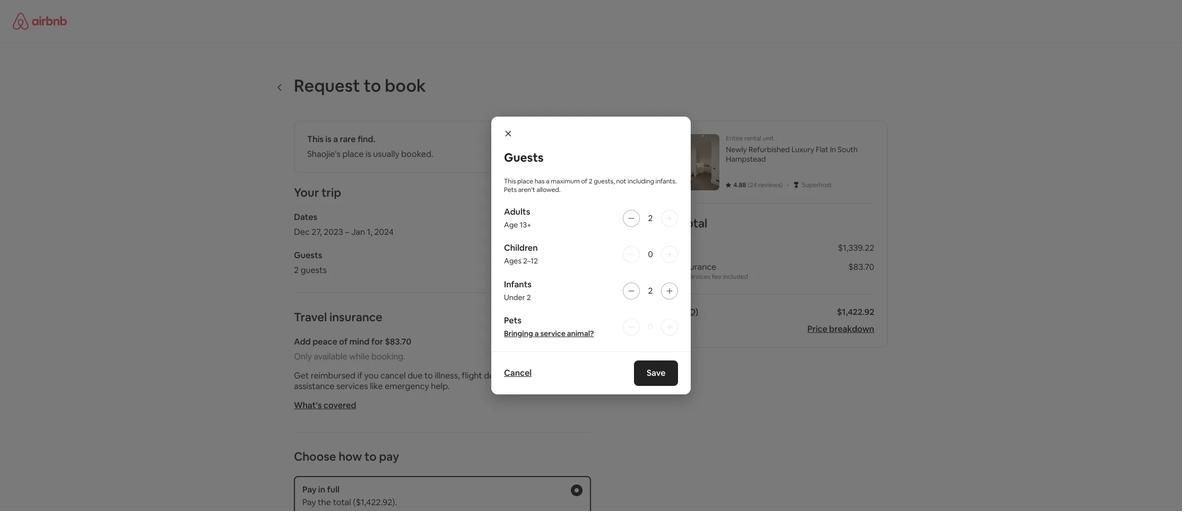 Task type: describe. For each thing, give the bounding box(es) containing it.
this place has a maximum of 2 guests, not including infants. pets aren't allowed.
[[504, 178, 677, 195]]

1 horizontal spatial is
[[366, 149, 372, 160]]

assistance services fee included
[[654, 273, 748, 281]]

price breakdown
[[808, 324, 875, 335]]

guests dialog
[[492, 117, 691, 395]]

illness,
[[435, 371, 460, 382]]

children
[[504, 243, 538, 254]]

what's covered
[[294, 400, 356, 411]]

rare
[[340, 134, 356, 145]]

this for this is a rare find. shaojie's place is usually booked.
[[307, 134, 324, 145]]

services inside get reimbursed if you cancel due to illness, flight delays, and more. plus, get assistance services like emergency help.
[[336, 381, 368, 392]]

$1,422.92
[[837, 307, 875, 318]]

0 vertical spatial travel
[[654, 262, 678, 273]]

only
[[294, 351, 312, 363]]

included
[[723, 273, 748, 281]]

dec
[[294, 227, 310, 238]]

price
[[808, 324, 828, 335]]

1 vertical spatial travel insurance
[[294, 310, 383, 325]]

you
[[364, 371, 379, 382]]

refurbished
[[749, 145, 790, 154]]

add
[[294, 337, 311, 348]]

in
[[318, 485, 325, 496]]

south
[[838, 145, 858, 154]]

booked.
[[402, 149, 434, 160]]

this is a rare find. shaojie's place is usually booked.
[[307, 134, 434, 160]]

0 vertical spatial to
[[364, 75, 381, 97]]

in
[[831, 145, 837, 154]]

your total
[[654, 216, 708, 231]]

27,
[[312, 227, 322, 238]]

flight
[[462, 371, 482, 382]]

pay
[[379, 450, 399, 465]]

your for your trip
[[294, 185, 319, 200]]

2 pay from the top
[[303, 497, 316, 509]]

•
[[787, 179, 789, 191]]

13+
[[520, 221, 532, 230]]

a for this
[[333, 134, 338, 145]]

request to book
[[294, 75, 426, 97]]

($1,422.92).
[[353, 497, 397, 509]]

(
[[748, 181, 750, 190]]

save button
[[634, 361, 678, 386]]

get
[[294, 371, 309, 382]]

1 horizontal spatial insurance
[[679, 262, 717, 273]]

pets inside pets bringing a service animal?
[[504, 315, 522, 326]]

this for this place has a maximum of 2 guests, not including infants. pets aren't allowed.
[[504, 178, 516, 186]]

aren't
[[518, 186, 535, 195]]

booking.
[[372, 351, 406, 363]]

$1,339.22
[[838, 243, 875, 254]]

mind
[[350, 337, 370, 348]]

5
[[654, 243, 659, 254]]

reviews
[[759, 181, 781, 190]]

find.
[[358, 134, 376, 145]]

0 vertical spatial travel insurance
[[654, 262, 717, 273]]

2 inside guests 2 guests
[[294, 265, 299, 276]]

2023
[[324, 227, 343, 238]]

dates dec 27, 2023 – jan 1, 2024
[[294, 212, 394, 238]]

trip
[[322, 185, 341, 200]]

adults age 13+
[[504, 207, 532, 230]]

service
[[541, 329, 566, 338]]

assistance
[[654, 273, 686, 281]]

usually
[[373, 149, 400, 160]]

animal?
[[567, 329, 594, 338]]

choose
[[294, 450, 336, 465]]

1 vertical spatial insurance
[[330, 310, 383, 325]]

24
[[750, 181, 757, 190]]

(usd)
[[676, 307, 699, 318]]

your trip
[[294, 185, 341, 200]]

infants under 2
[[504, 279, 532, 302]]

and
[[513, 371, 528, 382]]

1 pay from the top
[[303, 485, 317, 496]]

under
[[504, 293, 525, 302]]

0 vertical spatial $83.70
[[849, 262, 875, 273]]

0 for pets
[[648, 321, 653, 333]]

available
[[314, 351, 348, 363]]

infants
[[504, 279, 532, 290]]

unit
[[763, 134, 774, 143]]

0 for children
[[648, 249, 653, 260]]

total inside pay in full pay the total ($1,422.92).
[[333, 497, 351, 509]]

fee
[[712, 273, 722, 281]]

help.
[[431, 381, 450, 392]]

2 inside infants under 2
[[527, 293, 531, 302]]

2–12
[[523, 257, 538, 266]]

2 vertical spatial to
[[365, 450, 377, 465]]

get reimbursed if you cancel due to illness, flight delays, and more. plus, get assistance services like emergency help.
[[294, 371, 587, 392]]

place inside this place has a maximum of 2 guests, not including infants. pets aren't allowed.
[[518, 178, 534, 186]]

ages
[[504, 257, 522, 266]]

infants.
[[656, 178, 677, 186]]

the
[[318, 497, 331, 509]]

price breakdown button
[[808, 324, 875, 335]]

children ages 2–12
[[504, 243, 538, 266]]

hampstead
[[726, 154, 766, 164]]

what's covered button
[[294, 400, 356, 411]]

bringing a service animal? button
[[504, 328, 594, 339]]

a inside this place has a maximum of 2 guests, not including infants. pets aren't allowed.
[[546, 178, 550, 186]]

group containing pets
[[504, 315, 678, 339]]

group containing infants
[[504, 279, 678, 303]]

–
[[345, 227, 350, 238]]

maximum
[[551, 178, 580, 186]]

peace
[[313, 337, 337, 348]]

4.88 ( 24 reviews )
[[734, 181, 783, 190]]

of inside add peace of mind for $83.70 only available while booking.
[[339, 337, 348, 348]]



Task type: vqa. For each thing, say whether or not it's contained in the screenshot.
'$3,595 $92,095'
no



Task type: locate. For each thing, give the bounding box(es) containing it.
2 inside this place has a maximum of 2 guests, not including infants. pets aren't allowed.
[[589, 178, 593, 186]]

guests up guests
[[294, 250, 322, 261]]

a left rare
[[333, 134, 338, 145]]

1 vertical spatial a
[[546, 178, 550, 186]]

insurance down nights
[[679, 262, 717, 273]]

1 0 from the top
[[648, 249, 653, 260]]

pay left the
[[303, 497, 316, 509]]

travel insurance up peace
[[294, 310, 383, 325]]

including
[[628, 178, 655, 186]]

rental
[[745, 134, 762, 143]]

0 horizontal spatial a
[[333, 134, 338, 145]]

to left book
[[364, 75, 381, 97]]

0 vertical spatial pay
[[303, 485, 317, 496]]

0 vertical spatial insurance
[[679, 262, 717, 273]]

if
[[358, 371, 363, 382]]

1 vertical spatial to
[[425, 371, 433, 382]]

1 horizontal spatial services
[[687, 273, 711, 281]]

1 horizontal spatial your
[[654, 216, 679, 231]]

for
[[372, 337, 383, 348]]

0 up the save
[[648, 321, 653, 333]]

cancel
[[504, 368, 532, 379]]

pets left aren't
[[504, 186, 517, 195]]

services
[[687, 273, 711, 281], [336, 381, 368, 392]]

0 horizontal spatial services
[[336, 381, 368, 392]]

a for pets
[[535, 329, 539, 338]]

cancel
[[381, 371, 406, 382]]

how
[[339, 450, 362, 465]]

1 horizontal spatial of
[[582, 178, 588, 186]]

to
[[364, 75, 381, 97], [425, 371, 433, 382], [365, 450, 377, 465]]

0 vertical spatial is
[[326, 134, 332, 145]]

services left like
[[336, 381, 368, 392]]

travel down 5 nights
[[654, 262, 678, 273]]

cancel button
[[504, 368, 532, 379]]

entire rental unit newly refurbished luxury flat in south hampstead
[[726, 134, 858, 164]]

0 vertical spatial this
[[307, 134, 324, 145]]

add peace of mind for $83.70 only available while booking.
[[294, 337, 412, 363]]

jan
[[351, 227, 365, 238]]

to right due at the left bottom of the page
[[425, 371, 433, 382]]

1,
[[367, 227, 373, 238]]

a left service
[[535, 329, 539, 338]]

save
[[647, 368, 666, 379]]

0 vertical spatial pets
[[504, 186, 517, 195]]

1 vertical spatial pets
[[504, 315, 522, 326]]

1 vertical spatial this
[[504, 178, 516, 186]]

0 horizontal spatial this
[[307, 134, 324, 145]]

insurance
[[679, 262, 717, 273], [330, 310, 383, 325]]

0 vertical spatial 0
[[648, 249, 653, 260]]

book
[[385, 75, 426, 97]]

1 horizontal spatial place
[[518, 178, 534, 186]]

total up nights
[[682, 216, 708, 231]]

pets inside this place has a maximum of 2 guests, not including infants. pets aren't allowed.
[[504, 186, 517, 195]]

1 vertical spatial 0
[[648, 321, 653, 333]]

0 vertical spatial a
[[333, 134, 338, 145]]

1 horizontal spatial this
[[504, 178, 516, 186]]

1 pets from the top
[[504, 186, 517, 195]]

1 vertical spatial total
[[333, 497, 351, 509]]

your up 5 nights
[[654, 216, 679, 231]]

to left the pay
[[365, 450, 377, 465]]

guests inside guests 2 guests
[[294, 250, 322, 261]]

place
[[343, 149, 364, 160], [518, 178, 534, 186]]

0 horizontal spatial insurance
[[330, 310, 383, 325]]

delays,
[[484, 371, 511, 382]]

nights
[[661, 243, 685, 254]]

0 vertical spatial guests
[[504, 150, 544, 165]]

pay left in
[[303, 485, 317, 496]]

0 horizontal spatial total
[[333, 497, 351, 509]]

has
[[535, 178, 545, 186]]

0 vertical spatial place
[[343, 149, 364, 160]]

your for your total
[[654, 216, 679, 231]]

get
[[573, 371, 587, 382]]

this
[[307, 134, 324, 145], [504, 178, 516, 186]]

pets bringing a service animal?
[[504, 315, 594, 338]]

0
[[648, 249, 653, 260], [648, 321, 653, 333]]

$83.70 up the booking.
[[385, 337, 412, 348]]

bringing
[[504, 329, 533, 338]]

guests up has at the top
[[504, 150, 544, 165]]

travel insurance down nights
[[654, 262, 717, 273]]

shaojie's
[[307, 149, 341, 160]]

request
[[294, 75, 360, 97]]

1 vertical spatial guests
[[294, 250, 322, 261]]

$83.70 inside add peace of mind for $83.70 only available while booking.
[[385, 337, 412, 348]]

0 horizontal spatial place
[[343, 149, 364, 160]]

adults
[[504, 207, 531, 218]]

2 vertical spatial a
[[535, 329, 539, 338]]

2 group from the top
[[504, 243, 678, 267]]

group containing children
[[504, 243, 678, 267]]

1 horizontal spatial $83.70
[[849, 262, 875, 273]]

place down rare
[[343, 149, 364, 160]]

a inside this is a rare find. shaojie's place is usually booked.
[[333, 134, 338, 145]]

1 vertical spatial is
[[366, 149, 372, 160]]

assistance
[[294, 381, 335, 392]]

0 vertical spatial your
[[294, 185, 319, 200]]

emergency
[[385, 381, 429, 392]]

a inside pets bringing a service animal?
[[535, 329, 539, 338]]

guests for guests
[[504, 150, 544, 165]]

services left fee
[[687, 273, 711, 281]]

1 horizontal spatial travel
[[654, 262, 678, 273]]

2 0 from the top
[[648, 321, 653, 333]]

of left mind
[[339, 337, 348, 348]]

place left has at the top
[[518, 178, 534, 186]]

2 pets from the top
[[504, 315, 522, 326]]

pets
[[504, 186, 517, 195], [504, 315, 522, 326]]

a right has at the top
[[546, 178, 550, 186]]

total down full
[[333, 497, 351, 509]]

place inside this is a rare find. shaojie's place is usually booked.
[[343, 149, 364, 160]]

of inside this place has a maximum of 2 guests, not including infants. pets aren't allowed.
[[582, 178, 588, 186]]

group containing adults
[[504, 207, 678, 231]]

pay in full pay the total ($1,422.92).
[[303, 485, 397, 509]]

4 group from the top
[[504, 315, 678, 339]]

flat
[[816, 145, 829, 154]]

pets up bringing
[[504, 315, 522, 326]]

1 vertical spatial of
[[339, 337, 348, 348]]

1 vertical spatial travel
[[294, 310, 327, 325]]

total
[[682, 216, 708, 231], [333, 497, 351, 509]]

travel insurance
[[654, 262, 717, 273], [294, 310, 383, 325]]

is down find.
[[366, 149, 372, 160]]

is
[[326, 134, 332, 145], [366, 149, 372, 160]]

$83.70
[[849, 262, 875, 273], [385, 337, 412, 348]]

1 vertical spatial $83.70
[[385, 337, 412, 348]]

1 vertical spatial your
[[654, 216, 679, 231]]

allowed.
[[537, 186, 561, 195]]

2 horizontal spatial a
[[546, 178, 550, 186]]

luxury
[[792, 145, 815, 154]]

0 vertical spatial of
[[582, 178, 588, 186]]

to inside get reimbursed if you cancel due to illness, flight delays, and more. plus, get assistance services like emergency help.
[[425, 371, 433, 382]]

0 horizontal spatial guests
[[294, 250, 322, 261]]

1 horizontal spatial guests
[[504, 150, 544, 165]]

like
[[370, 381, 383, 392]]

1 horizontal spatial total
[[682, 216, 708, 231]]

guests inside dialog
[[504, 150, 544, 165]]

this inside this is a rare find. shaojie's place is usually booked.
[[307, 134, 324, 145]]

dates
[[294, 212, 318, 223]]

group
[[504, 207, 678, 231], [504, 243, 678, 267], [504, 279, 678, 303], [504, 315, 678, 339]]

breakdown
[[830, 324, 875, 335]]

not
[[617, 178, 627, 186]]

choose how to pay
[[294, 450, 399, 465]]

your up the dates at top left
[[294, 185, 319, 200]]

full
[[327, 485, 340, 496]]

insurance up mind
[[330, 310, 383, 325]]

5 nights
[[654, 243, 685, 254]]

1 horizontal spatial a
[[535, 329, 539, 338]]

0 vertical spatial services
[[687, 273, 711, 281]]

0 left 5
[[648, 249, 653, 260]]

0 horizontal spatial travel insurance
[[294, 310, 383, 325]]

1 horizontal spatial travel insurance
[[654, 262, 717, 273]]

back image
[[276, 83, 285, 92]]

newly
[[726, 145, 747, 154]]

1 vertical spatial place
[[518, 178, 534, 186]]

guests
[[301, 265, 327, 276]]

entire
[[726, 134, 743, 143]]

of right maximum
[[582, 178, 588, 186]]

1 group from the top
[[504, 207, 678, 231]]

0 horizontal spatial of
[[339, 337, 348, 348]]

2024
[[375, 227, 394, 238]]

this up the shaojie's
[[307, 134, 324, 145]]

guests for guests 2 guests
[[294, 250, 322, 261]]

0 horizontal spatial $83.70
[[385, 337, 412, 348]]

travel up add
[[294, 310, 327, 325]]

this inside this place has a maximum of 2 guests, not including infants. pets aren't allowed.
[[504, 178, 516, 186]]

0 vertical spatial total
[[682, 216, 708, 231]]

0 horizontal spatial travel
[[294, 310, 327, 325]]

guests 2 guests
[[294, 250, 327, 276]]

1 vertical spatial services
[[336, 381, 368, 392]]

0 horizontal spatial your
[[294, 185, 319, 200]]

0 horizontal spatial is
[[326, 134, 332, 145]]

this left aren't
[[504, 178, 516, 186]]

1 vertical spatial pay
[[303, 497, 316, 509]]

guests
[[504, 150, 544, 165], [294, 250, 322, 261]]

superhost
[[802, 181, 832, 190]]

3 group from the top
[[504, 279, 678, 303]]

None radio
[[571, 485, 583, 497]]

$83.70 down $1,339.22
[[849, 262, 875, 273]]

2
[[589, 178, 593, 186], [648, 213, 653, 224], [294, 265, 299, 276], [648, 285, 653, 296], [527, 293, 531, 302]]

is up the shaojie's
[[326, 134, 332, 145]]

a
[[333, 134, 338, 145], [546, 178, 550, 186], [535, 329, 539, 338]]

guests,
[[594, 178, 615, 186]]



